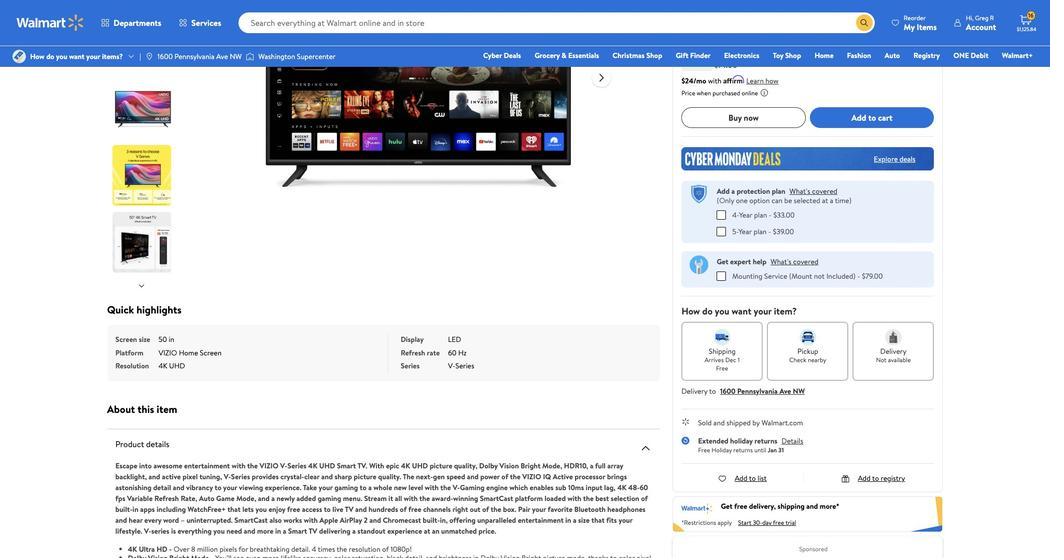 Task type: describe. For each thing, give the bounding box(es) containing it.
a up enjoy
[[271, 493, 275, 504]]

to inside button
[[868, 112, 876, 123]]

active
[[162, 472, 181, 482]]

1 vertical spatial smartcast
[[234, 515, 268, 526]]

how for how do you want your item?
[[682, 305, 700, 318]]

30-
[[753, 519, 762, 528]]

explore deals link
[[870, 150, 920, 168]]

toy shop link
[[768, 50, 806, 61]]

details button
[[782, 436, 803, 446]]

buy
[[729, 112, 742, 123]]

cyber deals
[[483, 50, 521, 61]]

vizio 50" class v-series 4k uhd led smart tv v505-j09 - image 4 of 20 image
[[112, 145, 173, 206]]

1 horizontal spatial returns
[[755, 436, 778, 446]]

you up 'intent image for shipping'
[[715, 305, 729, 318]]

refresh inside the led refresh rate
[[401, 348, 425, 358]]

series up 'viewing'
[[231, 472, 250, 482]]

vizio up provides
[[260, 461, 279, 471]]

of up chromecast
[[400, 504, 407, 515]]

more*
[[820, 502, 839, 512]]

0 vertical spatial size
[[139, 335, 150, 345]]

$39.00
[[773, 226, 794, 237]]

add to list button
[[718, 473, 767, 484]]

Search search field
[[238, 12, 875, 33]]

items
[[917, 21, 937, 32]]

resolution
[[349, 544, 380, 555]]

best
[[595, 493, 609, 504]]

the up bluetooth
[[583, 493, 594, 504]]

of right the 'out'
[[482, 504, 489, 515]]

now
[[744, 112, 759, 123]]

you right lets
[[256, 504, 267, 515]]

fps
[[115, 493, 125, 504]]

10ms
[[568, 483, 584, 493]]

0 vertical spatial nw
[[230, 51, 242, 62]]

into
[[139, 461, 152, 471]]

speed
[[447, 472, 465, 482]]

purchased
[[713, 89, 740, 98]]

hi,
[[966, 13, 974, 22]]

and up lifestyle.
[[115, 515, 127, 526]]

clear
[[304, 472, 320, 482]]

home inside vizio home screen resolution
[[179, 348, 198, 358]]

selected
[[794, 196, 820, 206]]

every
[[144, 515, 161, 526]]

to left live
[[324, 504, 331, 515]]

in down the also
[[275, 526, 281, 537]]

supercenter
[[297, 51, 336, 62]]

gift
[[676, 50, 689, 61]]

product details image
[[640, 442, 652, 455]]

4k inside the vizio 50" class v-series 4k uhd led smart tv v505- j09
[[795, 0, 808, 1]]

v-series
[[448, 361, 474, 371]]

want for items?
[[69, 51, 85, 62]]

fashion
[[847, 50, 871, 61]]

buy now button
[[682, 107, 806, 128]]

escape
[[115, 461, 137, 471]]

a down works at the left bottom of the page
[[283, 526, 286, 537]]

bright
[[521, 461, 541, 471]]

4k up clear
[[308, 461, 317, 471]]

with
[[369, 461, 384, 471]]

led inside the led refresh rate
[[448, 335, 461, 345]]

price when purchased online
[[682, 89, 758, 98]]

in up hear
[[133, 504, 138, 515]]

the up award-
[[440, 483, 451, 493]]

and inside banner
[[806, 502, 818, 512]]

next-
[[416, 472, 433, 482]]

home link
[[810, 50, 838, 61]]

0 vertical spatial pennsylvania
[[174, 51, 214, 62]]

sub
[[555, 483, 566, 493]]

v- down the led refresh rate
[[448, 361, 455, 371]]

sponsored
[[799, 545, 828, 554]]

gift finder
[[676, 50, 711, 61]]

one debit link
[[949, 50, 993, 61]]

with down 10ms
[[568, 493, 581, 504]]

to left list
[[749, 473, 756, 484]]

$24/mo
[[682, 76, 706, 86]]

items?
[[102, 51, 123, 62]]

headphones
[[607, 504, 646, 515]]

a up stream
[[368, 483, 372, 493]]

deals
[[504, 50, 521, 61]]

unmatched
[[441, 526, 477, 537]]

screen inside vizio home screen resolution
[[200, 348, 222, 358]]

available
[[888, 356, 911, 364]]

a left one
[[732, 186, 735, 197]]

free up works at the left bottom of the page
[[287, 504, 300, 515]]

get expert help what's covered
[[717, 256, 819, 267]]

4k up selection
[[617, 483, 627, 493]]

with up 'viewing'
[[232, 461, 246, 471]]

v505-
[[902, 0, 930, 1]]

1 vertical spatial smart
[[337, 461, 356, 471]]

brings
[[607, 472, 627, 482]]

your left item?
[[754, 305, 772, 318]]

1 vertical spatial mode,
[[236, 493, 256, 504]]

- for 4-year plan - $33.00
[[769, 210, 772, 220]]

$24/mo with
[[682, 76, 722, 86]]

day
[[762, 519, 772, 528]]

r
[[990, 13, 994, 22]]

$248.00
[[714, 37, 767, 57]]

this
[[138, 402, 154, 416]]

4k ultra hd - over 8 million pixels for breathtaking detail. 4 times the resolution of 1080p!
[[128, 544, 412, 555]]

buy now
[[729, 112, 759, 123]]

delivery for to
[[682, 386, 708, 396]]

and up the detail
[[149, 472, 160, 482]]

v- inside the vizio 50" class v-series 4k uhd led smart tv v505- j09
[[755, 0, 766, 1]]

your right the take
[[319, 483, 333, 493]]

vizio down bright
[[522, 472, 541, 482]]

auto inside escape into awesome entertainment with the vizio v-series 4k uhd smart tv. with epic 4k uhd picture quality, dolby vision bright mode, hdr10, a full array backlight, and active pixel tuning, v-series provides crystal-clear and sharp picture quality. the next-gen speed and power of the vizio iq active processor brings astonishing detail and vibrancy to your viewing experience. take your gaming to a whole new level with the v-gaming engine which enables sub 10ms input lag, 4k 48-60 fps variable refresh rate, auto game mode, and a newly added gaming menu. stream it all with the award-winning smartcast platform loaded with the best selection of built-in apps including watchfree+ that lets you enjoy free access to live tv and hundreds of free channels right out of the box. pair your favorite bluetooth headphones and hear every word – uninterrupted. smartcast also works with apple airplay 2 and chromecast built-in, offering unparalleled entertainment in a size that fits your lifestyle. v-series is everything you need and more in a smart tv delivering a standout experience at an unmatched price.
[[199, 493, 214, 504]]

the down level
[[419, 493, 430, 504]]

series inside the vizio 50" class v-series 4k uhd led smart tv v505- j09
[[766, 0, 793, 1]]

 image for how
[[12, 50, 26, 63]]

your up game
[[223, 483, 237, 493]]

your right pair
[[532, 504, 546, 515]]

intent image for pickup image
[[800, 329, 816, 346]]

led inside the vizio 50" class v-series 4k uhd led smart tv v505- j09
[[836, 0, 855, 1]]

1 horizontal spatial ave
[[780, 386, 791, 396]]

add a protection plan what's covered (only one option can be selected at a time)
[[717, 186, 852, 206]]

for
[[239, 544, 248, 555]]

1 vertical spatial picture
[[354, 472, 377, 482]]

item
[[157, 402, 177, 416]]

word
[[163, 515, 179, 526]]

series up the crystal-
[[287, 461, 306, 471]]

walmart.com
[[762, 418, 803, 428]]

works
[[284, 515, 302, 526]]

next media item image
[[596, 71, 608, 84]]

delivery for not
[[880, 346, 907, 357]]

list
[[758, 473, 767, 484]]

vizio 50" class v-series 4k uhd led smart tv v505-j09 - image 2 of 20 image
[[112, 11, 173, 72]]

with down level
[[404, 493, 418, 504]]

trial
[[786, 519, 796, 528]]

0 horizontal spatial tv
[[309, 526, 317, 537]]

experience
[[387, 526, 422, 537]]

0 vertical spatial picture
[[430, 461, 452, 471]]

do for how do you want your items?
[[46, 51, 54, 62]]

gaming
[[460, 483, 485, 493]]

do for how do you want your item?
[[702, 305, 713, 318]]

what's inside add a protection plan what's covered (only one option can be selected at a time)
[[790, 186, 810, 197]]

vizio 50" class v-series 4k uhd led smart tv v505-j09 - image 3 of 20 image
[[112, 78, 173, 139]]

protection
[[737, 186, 770, 197]]

to down tuning,
[[215, 483, 221, 493]]

walmart+
[[1002, 50, 1033, 61]]

0 vertical spatial gaming
[[334, 483, 358, 493]]

plan inside add a protection plan what's covered (only one option can be selected at a time)
[[772, 186, 785, 197]]

a down bluetooth
[[573, 515, 577, 526]]

1 vertical spatial entertainment
[[518, 515, 564, 526]]

1 vertical spatial gaming
[[318, 493, 341, 504]]

affirm image
[[724, 75, 744, 83]]

0 horizontal spatial screen
[[115, 335, 137, 345]]

1 horizontal spatial nw
[[793, 386, 805, 396]]

selection
[[611, 493, 639, 504]]

pickup
[[797, 346, 818, 357]]

the up which
[[510, 472, 521, 482]]

can
[[772, 196, 783, 206]]

add for add to cart
[[852, 112, 866, 123]]

and right '2'
[[369, 515, 381, 526]]

1 horizontal spatial pennsylvania
[[737, 386, 778, 396]]

add to registry button
[[841, 473, 905, 484]]

to left registry
[[872, 473, 879, 484]]

and down active
[[173, 483, 184, 493]]

1 vertical spatial what's
[[771, 256, 792, 267]]

1 vertical spatial covered
[[793, 256, 819, 267]]

stream
[[364, 493, 387, 504]]

of left 1080p!
[[382, 544, 389, 555]]

48-
[[628, 483, 640, 493]]

0 vertical spatial home
[[815, 50, 834, 61]]

60 inside escape into awesome entertainment with the vizio v-series 4k uhd smart tv. with epic 4k uhd picture quality, dolby vision bright mode, hdr10, a full array backlight, and active pixel tuning, v-series provides crystal-clear and sharp picture quality. the next-gen speed and power of the vizio iq active processor brings astonishing detail and vibrancy to your viewing experience. take your gaming to a whole new level with the v-gaming engine which enables sub 10ms input lag, 4k 48-60 fps variable refresh rate, auto game mode, and a newly added gaming menu. stream it all with the award-winning smartcast platform loaded with the best selection of built-in apps including watchfree+ that lets you enjoy free access to live tv and hundreds of free channels right out of the box. pair your favorite bluetooth headphones and hear every word – uninterrupted. smartcast also works with apple airplay 2 and chromecast built-in, offering unparalleled entertainment in a size that fits your lifestyle. v-series is everything you need and more in a smart tv delivering a standout experience at an unmatched price.
[[640, 483, 648, 493]]

year for 5-
[[739, 226, 752, 237]]

series down hz
[[455, 361, 474, 371]]

v- right tuning,
[[224, 472, 231, 482]]

1600 pennsylvania ave nw button
[[720, 386, 805, 396]]

active
[[553, 472, 573, 482]]

to up menu.
[[360, 483, 367, 493]]

–
[[181, 515, 185, 526]]

0 vertical spatial built-
[[115, 504, 133, 515]]

1 horizontal spatial that
[[591, 515, 605, 526]]

toy
[[773, 50, 784, 61]]

get for get free delivery, shipping and more*
[[721, 502, 733, 512]]

finder
[[690, 50, 711, 61]]

what's covered button for get expert help
[[771, 256, 819, 267]]

loaded
[[545, 493, 566, 504]]

1 vertical spatial built-
[[423, 515, 440, 526]]

0 vertical spatial that
[[227, 504, 241, 515]]

pickup check nearby
[[789, 346, 826, 364]]

1 horizontal spatial smartcast
[[480, 493, 513, 504]]

 image for 1600
[[145, 52, 153, 61]]

 image for washington
[[246, 51, 254, 62]]

until
[[754, 446, 766, 455]]

departments
[[114, 17, 161, 29]]

how
[[766, 76, 779, 86]]

item?
[[774, 305, 797, 318]]

with down gen
[[425, 483, 439, 493]]

series
[[151, 526, 169, 537]]

free for extended
[[698, 446, 710, 455]]

full
[[595, 461, 606, 471]]

and up '2'
[[355, 504, 367, 515]]

crystal-
[[280, 472, 304, 482]]

sold
[[698, 418, 712, 428]]

0 horizontal spatial smart
[[288, 526, 307, 537]]

with down access
[[304, 515, 318, 526]]

- for 4k ultra hd - over 8 million pixels for breathtaking detail. 4 times the resolution of 1080p!
[[169, 544, 172, 555]]

to down arrives
[[709, 386, 716, 396]]

sponsored group
[[673, 537, 943, 559]]

uhd inside the vizio 50" class v-series 4k uhd led smart tv v505- j09
[[811, 0, 834, 1]]

and down 'viewing'
[[258, 493, 270, 504]]

v- up the crystal-
[[280, 461, 287, 471]]

year for 4-
[[739, 210, 752, 220]]

of right selection
[[641, 493, 648, 504]]



Task type: locate. For each thing, give the bounding box(es) containing it.
4k down 50 on the left bottom
[[159, 361, 167, 371]]

free for shipping
[[716, 364, 728, 373]]

1 horizontal spatial led
[[836, 0, 855, 1]]

0 vertical spatial what's covered button
[[790, 186, 838, 197]]

vizio up j09
[[682, 0, 709, 1]]

auto
[[885, 50, 900, 61], [199, 493, 214, 504]]

1 horizontal spatial do
[[702, 305, 713, 318]]

add inside button
[[852, 112, 866, 123]]

2 vertical spatial smart
[[288, 526, 307, 537]]

next image image
[[137, 282, 146, 290]]

0 vertical spatial 1600
[[158, 51, 173, 62]]

unparalleled
[[477, 515, 516, 526]]

0 horizontal spatial free
[[698, 446, 710, 455]]

delivery down intent image for delivery
[[880, 346, 907, 357]]

one
[[954, 50, 969, 61]]

1 vertical spatial plan
[[754, 210, 767, 220]]

 image
[[12, 50, 26, 63], [246, 51, 254, 62], [145, 52, 153, 61]]

tv up "4"
[[309, 526, 317, 537]]

0 vertical spatial how
[[30, 51, 45, 62]]

add to cart
[[852, 112, 893, 123]]

0 vertical spatial delivery
[[880, 346, 907, 357]]

start
[[738, 519, 752, 528]]

need
[[227, 526, 242, 537]]

what's right the can
[[790, 186, 810, 197]]

2 vertical spatial plan
[[754, 226, 767, 237]]

covered up "mounting service (mount not included) - $79.00"
[[793, 256, 819, 267]]

gaming down the sharp
[[334, 483, 358, 493]]

0 vertical spatial ave
[[216, 51, 228, 62]]

extended
[[698, 436, 729, 446]]

detail
[[153, 483, 171, 493]]

- for 5-year plan - $39.00
[[768, 226, 771, 237]]

smart down works at the left bottom of the page
[[288, 526, 307, 537]]

2 shop from the left
[[785, 50, 801, 61]]

enables
[[530, 483, 554, 493]]

get inside banner
[[721, 502, 733, 512]]

1 vertical spatial size
[[578, 515, 590, 526]]

0 horizontal spatial that
[[227, 504, 241, 515]]

covered
[[812, 186, 838, 197], [793, 256, 819, 267]]

1 horizontal spatial at
[[822, 196, 828, 206]]

returns left 31
[[755, 436, 778, 446]]

4k up learn more about strikethrough prices image
[[795, 0, 808, 1]]

detail.
[[291, 544, 310, 555]]

1 horizontal spatial 1600
[[720, 386, 736, 396]]

pennsylvania down services dropdown button at left
[[174, 51, 214, 62]]

jan
[[768, 446, 777, 455]]

screen size
[[115, 335, 150, 345]]

how for how do you want your items?
[[30, 51, 45, 62]]

do down walmart image
[[46, 51, 54, 62]]

you
[[684, 59, 695, 69]]

walmart image
[[17, 15, 84, 31]]

tv
[[887, 0, 899, 1], [345, 504, 354, 515], [309, 526, 317, 537]]

add for add to list
[[735, 473, 748, 484]]

right
[[453, 504, 468, 515]]

by
[[753, 418, 760, 428]]

4
[[312, 544, 316, 555]]

free inside extended holiday returns details free holiday returns until jan 31
[[698, 446, 710, 455]]

0 vertical spatial mode,
[[542, 461, 562, 471]]

product
[[115, 438, 144, 450]]

add left list
[[735, 473, 748, 484]]

shop for toy shop
[[785, 50, 801, 61]]

with up price when purchased online
[[708, 76, 722, 86]]

grocery
[[535, 50, 560, 61]]

60 inside 60 hz series
[[448, 348, 457, 358]]

pennsylvania up 'by'
[[737, 386, 778, 396]]

1 vertical spatial nw
[[793, 386, 805, 396]]

and up gaming
[[467, 472, 479, 482]]

1 vertical spatial at
[[424, 526, 430, 537]]

get for get expert help what's covered
[[717, 256, 729, 267]]

a left full
[[590, 461, 594, 471]]

about this item
[[107, 402, 177, 416]]

the right times
[[337, 544, 347, 555]]

ultra
[[139, 544, 155, 555]]

1 vertical spatial do
[[702, 305, 713, 318]]

0 horizontal spatial how
[[30, 51, 45, 62]]

epic
[[386, 461, 399, 471]]

4-Year plan - $33.00 checkbox
[[717, 210, 726, 220]]

at inside add a protection plan what's covered (only one option can be selected at a time)
[[822, 196, 828, 206]]

Walmart Site-Wide search field
[[238, 12, 875, 33]]

million
[[197, 544, 218, 555]]

- right hd
[[169, 544, 172, 555]]

series inside 60 hz series
[[401, 361, 420, 371]]

what's up service
[[771, 256, 792, 267]]

- left $39.00
[[768, 226, 771, 237]]

what's covered button for add a protection plan
[[790, 186, 838, 197]]

a down airplay
[[352, 526, 356, 537]]

want
[[69, 51, 85, 62], [732, 305, 752, 318]]

0 vertical spatial do
[[46, 51, 54, 62]]

1 horizontal spatial shop
[[785, 50, 801, 61]]

0 vertical spatial plan
[[772, 186, 785, 197]]

enjoy
[[269, 504, 285, 515]]

walmart+ link
[[997, 50, 1038, 61]]

at inside escape into awesome entertainment with the vizio v-series 4k uhd smart tv. with epic 4k uhd picture quality, dolby vision bright mode, hdr10, a full array backlight, and active pixel tuning, v-series provides crystal-clear and sharp picture quality. the next-gen speed and power of the vizio iq active processor brings astonishing detail and vibrancy to your viewing experience. take your gaming to a whole new level with the v-gaming engine which enables sub 10ms input lag, 4k 48-60 fps variable refresh rate, auto game mode, and a newly added gaming menu. stream it all with the award-winning smartcast platform loaded with the best selection of built-in apps including watchfree+ that lets you enjoy free access to live tv and hundreds of free channels right out of the box. pair your favorite bluetooth headphones and hear every word – uninterrupted. smartcast also works with apple airplay 2 and chromecast built-in, offering unparalleled entertainment in a size that fits your lifestyle. v-series is everything you need and more in a smart tv delivering a standout experience at an unmatched price.
[[424, 526, 430, 537]]

reorder my items
[[904, 13, 937, 32]]

christmas shop
[[613, 50, 662, 61]]

live
[[332, 504, 343, 515]]

also
[[269, 515, 282, 526]]

pennsylvania
[[174, 51, 214, 62], [737, 386, 778, 396]]

christmas
[[613, 50, 645, 61]]

(only
[[717, 196, 734, 206]]

refresh down 'display'
[[401, 348, 425, 358]]

vizio 50" class v-series 4k uhd led smart tv v505-j09 image
[[252, 0, 584, 250]]

registry
[[881, 473, 905, 484]]

wpp logo image
[[690, 185, 709, 204]]

1 horizontal spatial entertainment
[[518, 515, 564, 526]]

free inside shipping arrives dec 1 free
[[716, 364, 728, 373]]

your down headphones
[[619, 515, 633, 526]]

new
[[394, 483, 407, 493]]

pixels
[[220, 544, 237, 555]]

1 vertical spatial pennsylvania
[[737, 386, 778, 396]]

shop for christmas shop
[[646, 50, 662, 61]]

rate
[[427, 348, 440, 358]]

1 vertical spatial how
[[682, 305, 700, 318]]

Mounting Service (Mount not Included) - $79.00 checkbox
[[717, 271, 726, 281]]

2 vertical spatial tv
[[309, 526, 317, 537]]

that down game
[[227, 504, 241, 515]]

add for add to registry
[[858, 473, 871, 484]]

a
[[732, 186, 735, 197], [830, 196, 833, 206], [590, 461, 594, 471], [368, 483, 372, 493], [271, 493, 275, 504], [573, 515, 577, 526], [283, 526, 286, 537], [352, 526, 356, 537]]

account
[[966, 21, 996, 32]]

1 horizontal spatial home
[[815, 50, 834, 61]]

greg
[[975, 13, 989, 22]]

1080p!
[[391, 544, 412, 555]]

v- down speed
[[453, 483, 460, 493]]

learn
[[746, 76, 764, 86]]

what's covered button down cyber monday deals image
[[790, 186, 838, 197]]

0 horizontal spatial shop
[[646, 50, 662, 61]]

plan right option at right
[[772, 186, 785, 197]]

5-year plan - $39.00
[[732, 226, 794, 237]]

vizio 50" class v-series 4k uhd led smart tv v505-j09 - image 5 of 20 image
[[112, 212, 173, 273]]

nw down check
[[793, 386, 805, 396]]

1
[[738, 356, 740, 364]]

vizio home screen resolution
[[115, 348, 222, 371]]

free left the holiday at bottom
[[698, 446, 710, 455]]

mode,
[[542, 461, 562, 471], [236, 493, 256, 504]]

0 horizontal spatial returns
[[733, 446, 753, 455]]

free down shipping
[[716, 364, 728, 373]]

a left time)
[[830, 196, 833, 206]]

intent image for shipping image
[[714, 329, 731, 346]]

$319.00
[[771, 45, 794, 55]]

that down bluetooth
[[591, 515, 605, 526]]

1 horizontal spatial built-
[[423, 515, 440, 526]]

1 vertical spatial refresh
[[154, 493, 179, 504]]

1 horizontal spatial smart
[[337, 461, 356, 471]]

tv left "v505-"
[[887, 0, 899, 1]]

washington supercenter
[[258, 51, 336, 62]]

in,
[[440, 515, 448, 526]]

want for item?
[[732, 305, 752, 318]]

5-Year plan - $39.00 checkbox
[[717, 227, 726, 236]]

0 vertical spatial covered
[[812, 186, 838, 197]]

free right "day"
[[773, 519, 784, 528]]

of down the 'vision'
[[502, 472, 508, 482]]

do up shipping
[[702, 305, 713, 318]]

0 horizontal spatial size
[[139, 335, 150, 345]]

1 horizontal spatial  image
[[145, 52, 153, 61]]

and right clear
[[321, 472, 333, 482]]

shop inside "link"
[[785, 50, 801, 61]]

shipped
[[727, 418, 751, 428]]

start 30-day free trial
[[738, 519, 796, 528]]

the up provides
[[247, 461, 258, 471]]

you down walmart image
[[56, 51, 67, 62]]

0 horizontal spatial ave
[[216, 51, 228, 62]]

series down 'display'
[[401, 361, 420, 371]]

want left the items?
[[69, 51, 85, 62]]

how down walmart image
[[30, 51, 45, 62]]

0 vertical spatial want
[[69, 51, 85, 62]]

search icon image
[[860, 19, 869, 27]]

walmart plus image
[[682, 502, 713, 514]]

cyber monday deals image
[[682, 147, 934, 171]]

$79.00
[[862, 271, 883, 281]]

smart inside the vizio 50" class v-series 4k uhd led smart tv v505- j09
[[858, 0, 885, 1]]

do
[[46, 51, 54, 62], [702, 305, 713, 318]]

free up start
[[734, 502, 747, 512]]

shipping arrives dec 1 free
[[705, 346, 740, 373]]

v- right class at the top right of page
[[755, 0, 766, 1]]

0 horizontal spatial  image
[[12, 50, 26, 63]]

1 vertical spatial get
[[721, 502, 733, 512]]

size inside escape into awesome entertainment with the vizio v-series 4k uhd smart tv. with epic 4k uhd picture quality, dolby vision bright mode, hdr10, a full array backlight, and active pixel tuning, v-series provides crystal-clear and sharp picture quality. the next-gen speed and power of the vizio iq active processor brings astonishing detail and vibrancy to your viewing experience. take your gaming to a whole new level with the v-gaming engine which enables sub 10ms input lag, 4k 48-60 fps variable refresh rate, auto game mode, and a newly added gaming menu. stream it all with the award-winning smartcast platform loaded with the best selection of built-in apps including watchfree+ that lets you enjoy free access to live tv and hundreds of free channels right out of the box. pair your favorite bluetooth headphones and hear every word – uninterrupted. smartcast also works with apple airplay 2 and chromecast built-in, offering unparalleled entertainment in a size that fits your lifestyle. v-series is everything you need and more in a smart tv delivering a standout experience at an unmatched price.
[[578, 515, 590, 526]]

in down favorite
[[565, 515, 571, 526]]

v- down every
[[144, 526, 151, 537]]

tv up airplay
[[345, 504, 354, 515]]

add left registry
[[858, 473, 871, 484]]

check
[[789, 356, 807, 364]]

0 horizontal spatial nw
[[230, 51, 242, 62]]

0 vertical spatial smart
[[858, 0, 885, 1]]

built- down fps
[[115, 504, 133, 515]]

1 vertical spatial 60
[[640, 483, 648, 493]]

1 horizontal spatial free
[[716, 364, 728, 373]]

2 horizontal spatial smart
[[858, 0, 885, 1]]

1 vertical spatial delivery
[[682, 386, 708, 396]]

quick
[[107, 303, 134, 317]]

now
[[682, 37, 710, 57]]

1 horizontal spatial picture
[[430, 461, 452, 471]]

get free delivery, shipping and more* banner
[[673, 497, 943, 533]]

the up unparalleled
[[491, 504, 501, 515]]

0 vertical spatial auto
[[885, 50, 900, 61]]

0 vertical spatial what's
[[790, 186, 810, 197]]

vizio 50" class v-series 4k uhd led smart tv v505- j09
[[682, 0, 930, 16]]

0 horizontal spatial delivery
[[682, 386, 708, 396]]

smartcast down 'engine'
[[480, 493, 513, 504]]

airplay
[[340, 515, 362, 526]]

and right sold
[[714, 418, 725, 428]]

tv inside the vizio 50" class v-series 4k uhd led smart tv v505- j09
[[887, 0, 899, 1]]

nw left washington
[[230, 51, 242, 62]]

processor
[[575, 472, 605, 482]]

1 horizontal spatial screen
[[200, 348, 222, 358]]

50 in platform
[[115, 335, 174, 358]]

plan for $39.00
[[754, 226, 767, 237]]

what's
[[790, 186, 810, 197], [771, 256, 792, 267]]

picture up gen
[[430, 461, 452, 471]]

cart
[[878, 112, 893, 123]]

31
[[778, 446, 784, 455]]

lag,
[[604, 483, 616, 493]]

refresh inside escape into awesome entertainment with the vizio v-series 4k uhd smart tv. with epic 4k uhd picture quality, dolby vision bright mode, hdr10, a full array backlight, and active pixel tuning, v-series provides crystal-clear and sharp picture quality. the next-gen speed and power of the vizio iq active processor brings astonishing detail and vibrancy to your viewing experience. take your gaming to a whole new level with the v-gaming engine which enables sub 10ms input lag, 4k 48-60 fps variable refresh rate, auto game mode, and a newly added gaming menu. stream it all with the award-winning smartcast platform loaded with the best selection of built-in apps including watchfree+ that lets you enjoy free access to live tv and hundreds of free channels right out of the box. pair your favorite bluetooth headphones and hear every word – uninterrupted. smartcast also works with apple airplay 2 and chromecast built-in, offering unparalleled entertainment in a size that fits your lifestyle. v-series is everything you need and more in a smart tv delivering a standout experience at an unmatched price.
[[154, 493, 179, 504]]

1 vertical spatial home
[[179, 348, 198, 358]]

christmas shop link
[[608, 50, 667, 61]]

0 vertical spatial entertainment
[[184, 461, 230, 471]]

free up chromecast
[[408, 504, 421, 515]]

1 horizontal spatial want
[[732, 305, 752, 318]]

60 left hz
[[448, 348, 457, 358]]

is
[[171, 526, 176, 537]]

learn more about strikethrough prices image
[[796, 46, 805, 54]]

mode, up lets
[[236, 493, 256, 504]]

- left "$79.00"
[[857, 271, 860, 281]]

auto right the fashion link
[[885, 50, 900, 61]]

1600 right |
[[158, 51, 173, 62]]

0 horizontal spatial pennsylvania
[[174, 51, 214, 62]]

0 horizontal spatial led
[[448, 335, 461, 345]]

0 vertical spatial refresh
[[401, 348, 425, 358]]

1 shop from the left
[[646, 50, 662, 61]]

one debit
[[954, 50, 989, 61]]

1 horizontal spatial size
[[578, 515, 590, 526]]

apply
[[718, 519, 732, 528]]

delivery inside delivery not available
[[880, 346, 907, 357]]

shop right "toy"
[[785, 50, 801, 61]]

in inside 50 in platform
[[169, 335, 174, 345]]

smart
[[858, 0, 885, 1], [337, 461, 356, 471], [288, 526, 307, 537]]

plan for $33.00
[[754, 210, 767, 220]]

standout
[[358, 526, 386, 537]]

intent image for delivery image
[[885, 329, 902, 346]]

home right learn more about strikethrough prices image
[[815, 50, 834, 61]]

variable
[[127, 493, 153, 504]]

0 vertical spatial year
[[739, 210, 752, 220]]

4k up the
[[401, 461, 410, 471]]

smartcast
[[480, 493, 513, 504], [234, 515, 268, 526]]

home up 4k uhd
[[179, 348, 198, 358]]

in_home_installation logo image
[[690, 255, 709, 274]]

1 vertical spatial 1600
[[720, 386, 736, 396]]

1 vertical spatial ave
[[780, 386, 791, 396]]

vizio inside vizio home screen resolution
[[159, 348, 177, 358]]

0 horizontal spatial built-
[[115, 504, 133, 515]]

smart up the sharp
[[337, 461, 356, 471]]

60
[[448, 348, 457, 358], [640, 483, 648, 493]]

1 vertical spatial led
[[448, 335, 461, 345]]

 image right |
[[145, 52, 153, 61]]

covered inside add a protection plan what's covered (only one option can be selected at a time)
[[812, 186, 838, 197]]

and right need
[[244, 526, 255, 537]]

0 horizontal spatial 60
[[448, 348, 457, 358]]

gift finder link
[[671, 50, 715, 61]]

backlight,
[[115, 472, 147, 482]]

 image down walmart image
[[12, 50, 26, 63]]

delivery
[[880, 346, 907, 357], [682, 386, 708, 396]]

fits
[[606, 515, 617, 526]]

electronics link
[[720, 50, 764, 61]]

legal information image
[[760, 89, 769, 97]]

your left the items?
[[86, 51, 100, 62]]

add inside add a protection plan what's covered (only one option can be selected at a time)
[[717, 186, 730, 197]]

shop right christmas
[[646, 50, 662, 61]]

0 horizontal spatial at
[[424, 526, 430, 537]]

0 vertical spatial screen
[[115, 335, 137, 345]]

delivering
[[319, 526, 351, 537]]

delivery up sold
[[682, 386, 708, 396]]

favorite
[[548, 504, 573, 515]]

&
[[562, 50, 567, 61]]

and left the more*
[[806, 502, 818, 512]]

0 horizontal spatial home
[[179, 348, 198, 358]]

pair
[[518, 504, 530, 515]]

4k left ultra
[[128, 544, 137, 555]]

1 vertical spatial screen
[[200, 348, 222, 358]]

1 horizontal spatial mode,
[[542, 461, 562, 471]]

0 vertical spatial at
[[822, 196, 828, 206]]

*restrictions
[[682, 519, 716, 528]]

1 vertical spatial that
[[591, 515, 605, 526]]

2 horizontal spatial  image
[[246, 51, 254, 62]]

0 vertical spatial tv
[[887, 0, 899, 1]]

auto link
[[880, 50, 905, 61]]

series right class at the top right of page
[[766, 0, 793, 1]]

0 vertical spatial free
[[716, 364, 728, 373]]

1 horizontal spatial delivery
[[880, 346, 907, 357]]

add for add a protection plan what's covered (only one option can be selected at a time)
[[717, 186, 730, 197]]

0 vertical spatial led
[[836, 0, 855, 1]]

nearby
[[808, 356, 826, 364]]

get
[[717, 256, 729, 267], [721, 502, 733, 512]]

you down uninterrupted.
[[213, 526, 225, 537]]

smartcast down lets
[[234, 515, 268, 526]]

add left one
[[717, 186, 730, 197]]

0 horizontal spatial auto
[[199, 493, 214, 504]]

engine
[[486, 483, 508, 493]]

1 vertical spatial tv
[[345, 504, 354, 515]]

1 horizontal spatial 60
[[640, 483, 648, 493]]

1 vertical spatial free
[[698, 446, 710, 455]]

1 horizontal spatial how
[[682, 305, 700, 318]]

entertainment down pair
[[518, 515, 564, 526]]

0 vertical spatial smartcast
[[480, 493, 513, 504]]

vizio inside the vizio 50" class v-series 4k uhd led smart tv v505- j09
[[682, 0, 709, 1]]

1 vertical spatial what's covered button
[[771, 256, 819, 267]]



Task type: vqa. For each thing, say whether or not it's contained in the screenshot.
"Add to Favorites list, Keurig K-Express Essentials Single Serve K-Cup Pod Coffee Maker, Black" icon
no



